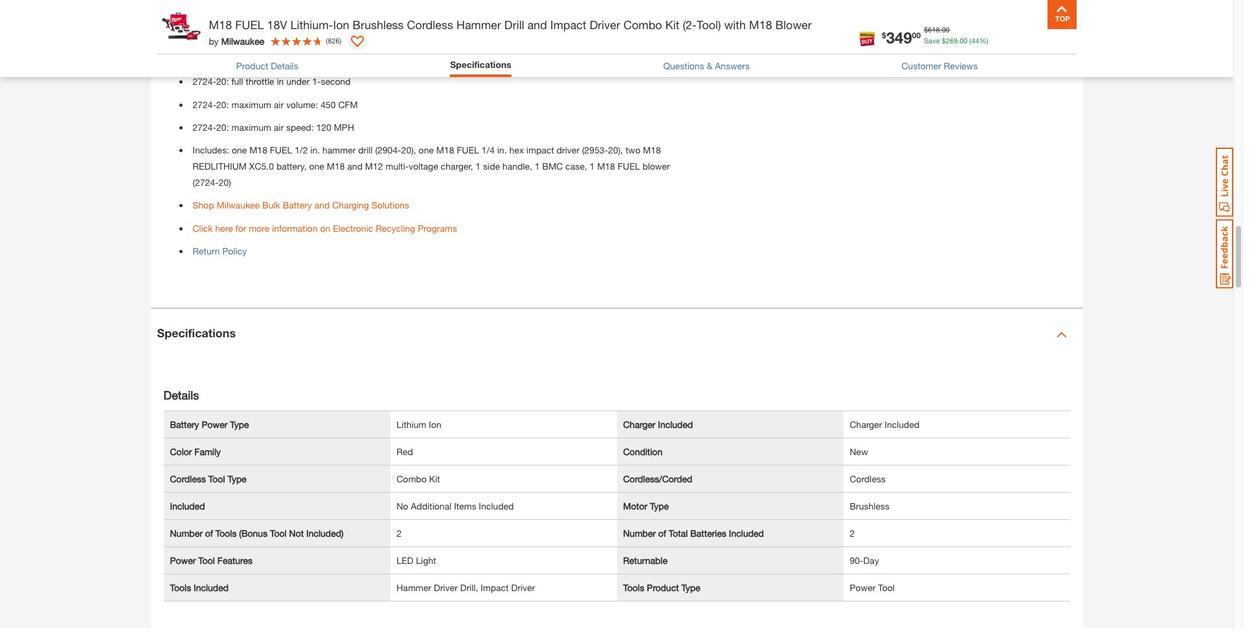 Task type: vqa. For each thing, say whether or not it's contained in the screenshot.


Task type: locate. For each thing, give the bounding box(es) containing it.
2724-
[[193, 76, 216, 87], [193, 99, 216, 110], [193, 122, 216, 133]]

1 vertical spatial 20
[[216, 30, 227, 41]]

air
[[274, 99, 284, 110], [274, 122, 284, 133]]

product image image
[[160, 6, 202, 49]]

type down number of total batteries included at the bottom right of page
[[682, 582, 701, 593]]

$ left save
[[883, 30, 887, 40]]

driver:
[[260, 30, 286, 41], [260, 53, 286, 64]]

battery up the color at the bottom left of the page
[[170, 419, 199, 430]]

questions & answers button
[[664, 59, 750, 72], [664, 59, 750, 72]]

1 vertical spatial and
[[347, 161, 363, 172]]

0 horizontal spatial for
[[236, 223, 247, 234]]

1 20 from the top
[[216, 8, 227, 19]]

2 2724- from the top
[[193, 99, 216, 110]]

air for volume:
[[274, 99, 284, 110]]

type for product
[[682, 582, 701, 593]]

0 horizontal spatial tools
[[170, 582, 191, 593]]

hammer down led light
[[397, 582, 432, 593]]

1 horizontal spatial 2
[[850, 528, 855, 539]]

1 vertical spatial 2953-
[[193, 53, 216, 64]]

1 horizontal spatial charger
[[850, 419, 883, 430]]

m12
[[365, 161, 383, 172]]

driver: left up
[[260, 30, 286, 41]]

1 horizontal spatial 1
[[535, 161, 540, 172]]

driver: up 2724-20: full throttle in under 1-second at top
[[260, 53, 286, 64]]

power down 90-day
[[850, 582, 876, 593]]

1 horizontal spatial kit
[[666, 17, 680, 32]]

2 horizontal spatial cordless
[[850, 474, 886, 485]]

for
[[368, 8, 379, 19], [402, 53, 413, 64], [236, 223, 247, 234]]

bulk
[[262, 200, 280, 211]]

( left ')'
[[326, 36, 328, 45]]

information
[[272, 223, 318, 234]]

1 horizontal spatial number
[[624, 528, 656, 539]]

3 20: from the top
[[216, 122, 229, 133]]

0 horizontal spatial and
[[315, 200, 330, 211]]

includes: one m18 fuel 1/2 in. hammer drill (2904-20), one m18 fuel 1/4 in. hex impact driver (2953-20), two m18 redlithium xc5.0 battery, one m18 and m12 multi-voltage charger, 1 side handle, 1 bmc case, 1 m18 fuel blower (2724-20)
[[193, 144, 670, 188]]

0 horizontal spatial charger included
[[624, 419, 693, 430]]

tool down day
[[879, 582, 895, 593]]

1 horizontal spatial charger included
[[850, 419, 920, 430]]

specifications
[[450, 59, 512, 70], [157, 326, 236, 340]]

1 vertical spatial brushless
[[850, 501, 890, 512]]

customer reviews
[[902, 60, 978, 71]]

cordless/corded
[[624, 474, 693, 485]]

0 vertical spatial power
[[202, 419, 228, 430]]

2 up 90-
[[850, 528, 855, 539]]

no additional items included
[[397, 501, 514, 512]]

tools for tools included
[[170, 582, 191, 593]]

2 horizontal spatial $
[[943, 36, 946, 44]]

specifications button
[[450, 58, 512, 74], [450, 58, 512, 71], [151, 309, 1084, 361]]

one right battery,
[[309, 161, 324, 172]]

0 vertical spatial milwaukee
[[221, 35, 265, 46]]

for left ease
[[402, 53, 413, 64]]

0 vertical spatial maximum
[[232, 99, 271, 110]]

m18 up charger, on the left top of the page
[[437, 144, 455, 155]]

fuel down two
[[618, 161, 640, 172]]

charger included up condition
[[624, 419, 693, 430]]

0 horizontal spatial specifications
[[157, 326, 236, 340]]

tools down returnable
[[624, 582, 645, 593]]

kit up additional
[[429, 474, 440, 485]]

number for number of tools (bonus tool not included)
[[170, 528, 203, 539]]

2 driver: from the top
[[260, 53, 286, 64]]

00 inside $ 349 00
[[913, 30, 921, 40]]

2 vertical spatial 2724-
[[193, 122, 216, 133]]

0 vertical spatial for
[[368, 8, 379, 19]]

customer reviews button
[[902, 59, 978, 72], [902, 59, 978, 72]]

2 20 from the top
[[216, 30, 227, 41]]

air left speed:
[[274, 122, 284, 133]]

customer
[[902, 60, 942, 71]]

charger up condition
[[624, 419, 656, 430]]

milwaukee right by
[[221, 35, 265, 46]]

1 in. from the left
[[311, 144, 320, 155]]

1 vertical spatial milwaukee
[[217, 200, 260, 211]]

number down motor
[[624, 528, 656, 539]]

maximum for speed:
[[232, 122, 271, 133]]

details up battery power type
[[164, 388, 199, 402]]

2724- for 2724-20: full throttle in under 1-second
[[193, 76, 216, 87]]

live chat image
[[1217, 148, 1234, 217]]

power up tools included
[[170, 555, 196, 566]]

1-
[[312, 76, 321, 87]]

1 2 from the left
[[397, 528, 402, 539]]

2 2953- from the top
[[193, 53, 216, 64]]

and left m12
[[347, 161, 363, 172]]

air down 'in'
[[274, 99, 284, 110]]

charger up 'new'
[[850, 419, 883, 430]]

brick,
[[449, 8, 473, 19]]

1 maximum from the top
[[232, 99, 271, 110]]

one up voltage on the top left of page
[[419, 144, 434, 155]]

brushless up display icon
[[353, 17, 404, 32]]

combo left the (2-
[[624, 17, 663, 32]]

impact right by
[[229, 30, 257, 41]]

1 driver: from the top
[[260, 30, 286, 41]]

electronic
[[333, 223, 373, 234]]

2724-20: maximum air volume: 450 cfm
[[193, 99, 358, 110]]

2 charger from the left
[[850, 419, 883, 430]]

0 horizontal spatial 1
[[476, 161, 481, 172]]

fuel up charger, on the left top of the page
[[457, 144, 479, 155]]

2 charger included from the left
[[850, 419, 920, 430]]

return policy link
[[193, 245, 247, 256]]

no
[[397, 501, 409, 512]]

number for number of total batteries included
[[624, 528, 656, 539]]

and right or
[[528, 17, 547, 32]]

0 horizontal spatial .
[[941, 25, 943, 34]]

brushless up day
[[850, 501, 890, 512]]

1 horizontal spatial 20),
[[608, 144, 623, 155]]

of up power tool features at bottom left
[[205, 528, 213, 539]]

motor
[[624, 501, 648, 512]]

one up redlithium
[[232, 144, 247, 155]]

1 air from the top
[[274, 99, 284, 110]]

speed:
[[286, 122, 314, 133]]

fuel up battery,
[[270, 144, 292, 155]]

0 vertical spatial details
[[271, 60, 299, 71]]

0 vertical spatial 2953-
[[193, 30, 216, 41]]

0 vertical spatial product
[[236, 60, 268, 71]]

3 2724- from the top
[[193, 122, 216, 133]]

ion up ')'
[[333, 17, 350, 32]]

&
[[707, 60, 713, 71]]

2 20: from the top
[[216, 99, 229, 110]]

1 vertical spatial for
[[402, 53, 413, 64]]

product down returnable
[[647, 582, 679, 593]]

20 down by
[[216, 53, 227, 64]]

0 vertical spatial driver:
[[260, 30, 286, 41]]

type up (bonus
[[228, 474, 247, 485]]

0 horizontal spatial in.
[[311, 144, 320, 155]]

2 air from the top
[[274, 122, 284, 133]]

2 horizontal spatial tools
[[624, 582, 645, 593]]

0 vertical spatial specifications
[[450, 59, 512, 70]]

drill
[[358, 144, 373, 155]]

2 horizontal spatial and
[[528, 17, 547, 32]]

full
[[232, 76, 243, 87]]

ion right lithium
[[429, 419, 442, 430]]

tools
[[216, 528, 237, 539], [170, 582, 191, 593], [624, 582, 645, 593]]

2953- for 2953-20 impact driver: single handed bit insertion for ease of use
[[193, 53, 216, 64]]

tool for cordless tool type
[[209, 474, 225, 485]]

3 20 from the top
[[216, 53, 227, 64]]

drill:
[[266, 8, 284, 19]]

programs
[[418, 223, 457, 234]]

power tool
[[850, 582, 895, 593]]

20 up by
[[216, 8, 227, 19]]

0 horizontal spatial (
[[326, 36, 328, 45]]

1
[[476, 161, 481, 172], [535, 161, 540, 172], [590, 161, 595, 172]]

of
[[438, 53, 445, 64], [205, 528, 213, 539], [659, 528, 667, 539]]

0 horizontal spatial $
[[883, 30, 887, 40]]

1 vertical spatial kit
[[429, 474, 440, 485]]

hammer up to
[[287, 8, 322, 19]]

click here for more information on electronic recycling programs
[[193, 223, 457, 234]]

number up power tool features at bottom left
[[170, 528, 203, 539]]

power
[[202, 419, 228, 430], [170, 555, 196, 566], [850, 582, 876, 593]]

$
[[925, 25, 929, 34], [883, 30, 887, 40], [943, 36, 946, 44]]

2 horizontal spatial 1
[[590, 161, 595, 172]]

maximum down 2724-20: maximum air volume: 450 cfm
[[232, 122, 271, 133]]

0 horizontal spatial product
[[236, 60, 268, 71]]

20: for 2724-20: full throttle in under 1-second
[[216, 76, 229, 87]]

0 horizontal spatial power
[[170, 555, 196, 566]]

2 vertical spatial 20:
[[216, 122, 229, 133]]

type up cordless tool type
[[230, 419, 249, 430]]

in. right 1/2
[[311, 144, 320, 155]]

1 2724- from the top
[[193, 76, 216, 87]]

additional
[[411, 501, 452, 512]]

2 2 from the left
[[850, 528, 855, 539]]

1 20: from the top
[[216, 76, 229, 87]]

1 ( from the left
[[970, 36, 972, 44]]

hammer left drill:
[[229, 8, 264, 19]]

hammer up use
[[457, 17, 501, 32]]

1 horizontal spatial tools
[[216, 528, 237, 539]]

0 horizontal spatial of
[[205, 528, 213, 539]]

2953- down by
[[193, 53, 216, 64]]

battery up 'information'
[[283, 200, 312, 211]]

2 maximum from the top
[[232, 122, 271, 133]]

for right here
[[236, 223, 247, 234]]

1 horizontal spatial (
[[970, 36, 972, 44]]

and inside includes: one m18 fuel 1/2 in. hammer drill (2904-20), one m18 fuel 1/4 in. hex impact driver (2953-20), two m18 redlithium xc5.0 battery, one m18 and m12 multi-voltage charger, 1 side handle, 1 bmc case, 1 m18 fuel blower (2724-20)
[[347, 161, 363, 172]]

of left use
[[438, 53, 445, 64]]

1 horizontal spatial battery
[[283, 200, 312, 211]]

brushless
[[353, 17, 404, 32], [850, 501, 890, 512]]

1 vertical spatial maximum
[[232, 122, 271, 133]]

and up click here for more information on electronic recycling programs "link"
[[315, 200, 330, 211]]

case,
[[566, 161, 588, 172]]

1 vertical spatial power
[[170, 555, 196, 566]]

product up throttle
[[236, 60, 268, 71]]

cordless down 'new'
[[850, 474, 886, 485]]

product details
[[236, 60, 299, 71]]

90-day
[[850, 555, 880, 566]]

00
[[943, 25, 950, 34], [913, 30, 921, 40], [960, 36, 968, 44]]

(bonus
[[239, 528, 268, 539]]

0 vertical spatial ion
[[333, 17, 350, 32]]

0 vertical spatial .
[[941, 25, 943, 34]]

tools left (bonus
[[216, 528, 237, 539]]

mode
[[342, 8, 366, 19]]

1 vertical spatial battery
[[170, 419, 199, 430]]

00 left save
[[913, 30, 921, 40]]

20), up multi-
[[401, 144, 416, 155]]

1 vertical spatial ion
[[429, 419, 442, 430]]

items
[[454, 501, 477, 512]]

questions
[[664, 60, 705, 71]]

power for power tool features
[[170, 555, 196, 566]]

18v
[[267, 17, 287, 32]]

1 2953- from the top
[[193, 30, 216, 41]]

m18
[[209, 17, 232, 32], [750, 17, 773, 32], [250, 144, 268, 155], [437, 144, 455, 155], [643, 144, 661, 155], [327, 161, 345, 172], [598, 161, 616, 172]]

1 vertical spatial driver:
[[260, 53, 286, 64]]

2 horizontal spatial power
[[850, 582, 876, 593]]

1 horizontal spatial details
[[271, 60, 299, 71]]

20), left two
[[608, 144, 623, 155]]

20 down 2904-
[[216, 30, 227, 41]]

0 horizontal spatial driver
[[434, 582, 458, 593]]

details up 'in'
[[271, 60, 299, 71]]

1 horizontal spatial brushless
[[850, 501, 890, 512]]

in. right 1/4 on the left of the page
[[498, 144, 507, 155]]

0 vertical spatial and
[[528, 17, 547, 32]]

2 down no
[[397, 528, 402, 539]]

tools for tools product type
[[624, 582, 645, 593]]

2 horizontal spatial of
[[659, 528, 667, 539]]

red
[[397, 446, 413, 457]]

0 vertical spatial combo
[[624, 17, 663, 32]]

cordless down the color at the bottom left of the page
[[170, 474, 206, 485]]

kit left the (2-
[[666, 17, 680, 32]]

tool for power tool
[[879, 582, 895, 593]]

return
[[193, 245, 220, 256]]

kit
[[666, 17, 680, 32], [429, 474, 440, 485]]

1 vertical spatial product
[[647, 582, 679, 593]]

for left fast
[[368, 8, 379, 19]]

of left total
[[659, 528, 667, 539]]

2 vertical spatial and
[[315, 200, 330, 211]]

2953- down 2904-
[[193, 30, 216, 41]]

return policy
[[193, 245, 247, 256]]

charger included up 'new'
[[850, 419, 920, 430]]

0 horizontal spatial 00
[[913, 30, 921, 40]]

$ inside $ 349 00
[[883, 30, 887, 40]]

1/4
[[482, 144, 495, 155]]

2 horizontal spatial one
[[419, 144, 434, 155]]

1 vertical spatial air
[[274, 122, 284, 133]]

power up 'family'
[[202, 419, 228, 430]]

0 horizontal spatial ion
[[333, 17, 350, 32]]

2724- for 2724-20: maximum air volume: 450 cfm
[[193, 99, 216, 110]]

1 right case,
[[590, 161, 595, 172]]

1 horizontal spatial in.
[[498, 144, 507, 155]]

0 vertical spatial air
[[274, 99, 284, 110]]

2 vertical spatial for
[[236, 223, 247, 234]]

1 horizontal spatial combo
[[624, 17, 663, 32]]

1 vertical spatial 2724-
[[193, 99, 216, 110]]

0 horizontal spatial 20),
[[401, 144, 416, 155]]

click
[[193, 223, 213, 234]]

0 vertical spatial 2724-
[[193, 76, 216, 87]]

0 vertical spatial 20:
[[216, 76, 229, 87]]

combo kit
[[397, 474, 440, 485]]

1 left bmc
[[535, 161, 540, 172]]

1 horizontal spatial product
[[647, 582, 679, 593]]

solutions
[[372, 200, 410, 211]]

1 horizontal spatial .
[[958, 36, 960, 44]]

0 horizontal spatial details
[[164, 388, 199, 402]]

air for speed:
[[274, 122, 284, 133]]

maximum down throttle
[[232, 99, 271, 110]]

impact right concrete
[[551, 17, 587, 32]]

maximum
[[232, 99, 271, 110], [232, 122, 271, 133]]

redlithium
[[193, 161, 247, 172]]

blower
[[643, 161, 670, 172]]

$ up save
[[925, 25, 929, 34]]

drill right block
[[505, 17, 525, 32]]

2 in. from the left
[[498, 144, 507, 155]]

1 vertical spatial combo
[[397, 474, 427, 485]]

$ for 618
[[925, 25, 929, 34]]

1 vertical spatial .
[[958, 36, 960, 44]]

0 horizontal spatial 2
[[397, 528, 402, 539]]

driver
[[590, 17, 621, 32], [434, 582, 458, 593], [512, 582, 535, 593]]

drill left mode
[[324, 8, 340, 19]]

$ right save
[[943, 36, 946, 44]]

tool up tools included
[[198, 555, 215, 566]]

tool down 'family'
[[209, 474, 225, 485]]

( left "%)"
[[970, 36, 972, 44]]

1 horizontal spatial cordless
[[407, 17, 454, 32]]

0 horizontal spatial charger
[[624, 419, 656, 430]]

00 right 618
[[943, 25, 950, 34]]

0 horizontal spatial cordless
[[170, 474, 206, 485]]

milwaukee down 20)
[[217, 200, 260, 211]]

1 horizontal spatial $
[[925, 25, 929, 34]]

top button
[[1048, 0, 1077, 29]]

cordless up ease
[[407, 17, 454, 32]]

2
[[397, 528, 402, 539], [850, 528, 855, 539]]

tools down power tool features at bottom left
[[170, 582, 191, 593]]

20
[[216, 8, 227, 19], [216, 30, 227, 41], [216, 53, 227, 64]]

combo down the "red"
[[397, 474, 427, 485]]

20),
[[401, 144, 416, 155], [608, 144, 623, 155]]

1 number from the left
[[170, 528, 203, 539]]

with
[[725, 17, 746, 32]]

00 left 44
[[960, 36, 968, 44]]

2 number from the left
[[624, 528, 656, 539]]

ease
[[415, 53, 435, 64]]

of for number of total batteries included
[[659, 528, 667, 539]]

0 vertical spatial 20
[[216, 8, 227, 19]]

1 left 'side'
[[476, 161, 481, 172]]

2 horizontal spatial for
[[402, 53, 413, 64]]

(
[[970, 36, 972, 44], [326, 36, 328, 45]]

milwaukee for by
[[221, 35, 265, 46]]



Task type: describe. For each thing, give the bounding box(es) containing it.
battery power type
[[170, 419, 249, 430]]

to
[[303, 30, 311, 41]]

2724-20: maximum air speed: 120 mph
[[193, 122, 354, 133]]

20 for 2953-20 impact driver: single handed bit insertion for ease of use
[[216, 53, 227, 64]]

m18 up blower
[[643, 144, 661, 155]]

0 horizontal spatial drill
[[324, 8, 340, 19]]

cordless for cordless tool type
[[170, 474, 206, 485]]

(2904-
[[375, 144, 401, 155]]

policy
[[222, 245, 247, 256]]

bmc
[[543, 161, 563, 172]]

tools product type
[[624, 582, 701, 593]]

light
[[416, 555, 437, 566]]

20 for 2904-20 hammer drill: hammer drill mode for fast drilling into brick, block or concrete
[[216, 8, 227, 19]]

1 charger included from the left
[[624, 419, 693, 430]]

total
[[669, 528, 688, 539]]

1 1 from the left
[[476, 161, 481, 172]]

m18 right with
[[750, 17, 773, 32]]

number of tools (bonus tool not included)
[[170, 528, 344, 539]]

90-
[[850, 555, 864, 566]]

1 horizontal spatial drill
[[505, 17, 525, 32]]

mph
[[334, 122, 354, 133]]

0 horizontal spatial battery
[[170, 419, 199, 430]]

by milwaukee
[[209, 35, 265, 46]]

fuel up by milwaukee
[[235, 17, 264, 32]]

2904-20 hammer drill: hammer drill mode for fast drilling into brick, block or concrete
[[193, 8, 549, 19]]

handed
[[316, 53, 348, 64]]

2904-
[[193, 8, 216, 19]]

450
[[321, 99, 336, 110]]

1 horizontal spatial of
[[438, 53, 445, 64]]

)
[[340, 36, 342, 45]]

$ for 349
[[883, 30, 887, 40]]

by
[[209, 35, 219, 46]]

( inside $ 618 . 00 save $ 269 . 00 ( 44 %)
[[970, 36, 972, 44]]

feedback link image
[[1217, 219, 1234, 289]]

display image
[[351, 36, 364, 49]]

1 horizontal spatial 00
[[943, 25, 950, 34]]

power tool features
[[170, 555, 253, 566]]

cordless tool type
[[170, 474, 247, 485]]

tool)
[[697, 17, 722, 32]]

power for power tool
[[850, 582, 876, 593]]

(2953-
[[582, 144, 608, 155]]

color
[[170, 446, 192, 457]]

1 vertical spatial specifications
[[157, 326, 236, 340]]

lithium-
[[291, 17, 333, 32]]

hammer driver drill, impact driver
[[397, 582, 535, 593]]

1 horizontal spatial one
[[309, 161, 324, 172]]

0 vertical spatial kit
[[666, 17, 680, 32]]

drill,
[[461, 582, 478, 593]]

2 ( from the left
[[326, 36, 328, 45]]

1 horizontal spatial for
[[368, 8, 379, 19]]

618
[[929, 25, 941, 34]]

cfm
[[338, 99, 358, 110]]

single
[[289, 53, 314, 64]]

driver: for up
[[260, 30, 286, 41]]

into
[[432, 8, 447, 19]]

second
[[321, 76, 351, 87]]

questions & answers
[[664, 60, 750, 71]]

shop milwaukee bulk battery and charging solutions link
[[193, 200, 410, 211]]

included)
[[306, 528, 344, 539]]

lithium ion
[[397, 419, 442, 430]]

2953-20 impact driver: single handed bit insertion for ease of use
[[193, 53, 464, 64]]

on
[[320, 223, 331, 234]]

2 horizontal spatial driver
[[590, 17, 621, 32]]

2 20), from the left
[[608, 144, 623, 155]]

3 1 from the left
[[590, 161, 595, 172]]

returnable
[[624, 555, 668, 566]]

blower
[[776, 17, 812, 32]]

answers
[[715, 60, 750, 71]]

m18 up by
[[209, 17, 232, 32]]

cordless for cordless
[[850, 474, 886, 485]]

voltage
[[409, 161, 439, 172]]

20 for 2953-20 impact driver: up to 3900 rpm
[[216, 30, 227, 41]]

1/2
[[295, 144, 308, 155]]

2724- for 2724-20: maximum air speed: 120 mph
[[193, 122, 216, 133]]

led
[[397, 555, 414, 566]]

xc5.0
[[249, 161, 274, 172]]

lithium
[[397, 419, 427, 430]]

reviews
[[945, 60, 978, 71]]

1 horizontal spatial driver
[[512, 582, 535, 593]]

two
[[626, 144, 641, 155]]

20: for 2724-20: maximum air volume: 450 cfm
[[216, 99, 229, 110]]

color family
[[170, 446, 221, 457]]

$ 618 . 00 save $ 269 . 00 ( 44 %)
[[925, 25, 989, 44]]

caret image
[[1057, 330, 1067, 340]]

in
[[277, 76, 284, 87]]

hex
[[510, 144, 524, 155]]

handle,
[[503, 161, 533, 172]]

3900
[[314, 30, 334, 41]]

1 horizontal spatial power
[[202, 419, 228, 430]]

1 20), from the left
[[401, 144, 416, 155]]

m18 up "xc5.0"
[[250, 144, 268, 155]]

not
[[289, 528, 304, 539]]

0 vertical spatial brushless
[[353, 17, 404, 32]]

rpm
[[336, 30, 356, 41]]

shop milwaukee bulk battery and charging solutions
[[193, 200, 410, 211]]

save
[[925, 36, 941, 44]]

milwaukee for shop
[[217, 200, 260, 211]]

m18 down hammer
[[327, 161, 345, 172]]

type right motor
[[650, 501, 669, 512]]

120
[[316, 122, 332, 133]]

826
[[328, 36, 340, 45]]

2724-20: full throttle in under 1-second
[[193, 76, 351, 87]]

multi-
[[386, 161, 409, 172]]

charging
[[333, 200, 369, 211]]

20: for 2724-20: maximum air speed: 120 mph
[[216, 122, 229, 133]]

condition
[[624, 446, 663, 457]]

impact down by milwaukee
[[229, 53, 257, 64]]

0 vertical spatial battery
[[283, 200, 312, 211]]

bit
[[351, 53, 362, 64]]

m18 down (2953-
[[598, 161, 616, 172]]

use
[[448, 53, 464, 64]]

click here for more information on electronic recycling programs link
[[193, 223, 457, 234]]

hammer
[[323, 144, 356, 155]]

driver
[[557, 144, 580, 155]]

0 horizontal spatial combo
[[397, 474, 427, 485]]

maximum for volume:
[[232, 99, 271, 110]]

up
[[289, 30, 300, 41]]

shop
[[193, 200, 214, 211]]

side
[[484, 161, 500, 172]]

under
[[287, 76, 310, 87]]

batteries
[[691, 528, 727, 539]]

0 horizontal spatial one
[[232, 144, 247, 155]]

block
[[475, 8, 498, 19]]

44
[[972, 36, 980, 44]]

tool for power tool features
[[198, 555, 215, 566]]

20)
[[219, 177, 231, 188]]

impact right drill,
[[481, 582, 509, 593]]

269
[[946, 36, 958, 44]]

1 vertical spatial details
[[164, 388, 199, 402]]

2 horizontal spatial 00
[[960, 36, 968, 44]]

of for number of tools (bonus tool not included)
[[205, 528, 213, 539]]

fast
[[381, 8, 399, 19]]

new
[[850, 446, 869, 457]]

driver: for single
[[260, 53, 286, 64]]

type for tool
[[228, 474, 247, 485]]

1 charger from the left
[[624, 419, 656, 430]]

here
[[215, 223, 233, 234]]

1 horizontal spatial ion
[[429, 419, 442, 430]]

2 1 from the left
[[535, 161, 540, 172]]

tool left not
[[270, 528, 287, 539]]

$ 349 00
[[883, 28, 921, 46]]

or
[[501, 8, 509, 19]]

%)
[[980, 36, 989, 44]]

type for power
[[230, 419, 249, 430]]

2953- for 2953-20 impact driver: up to 3900 rpm
[[193, 30, 216, 41]]



